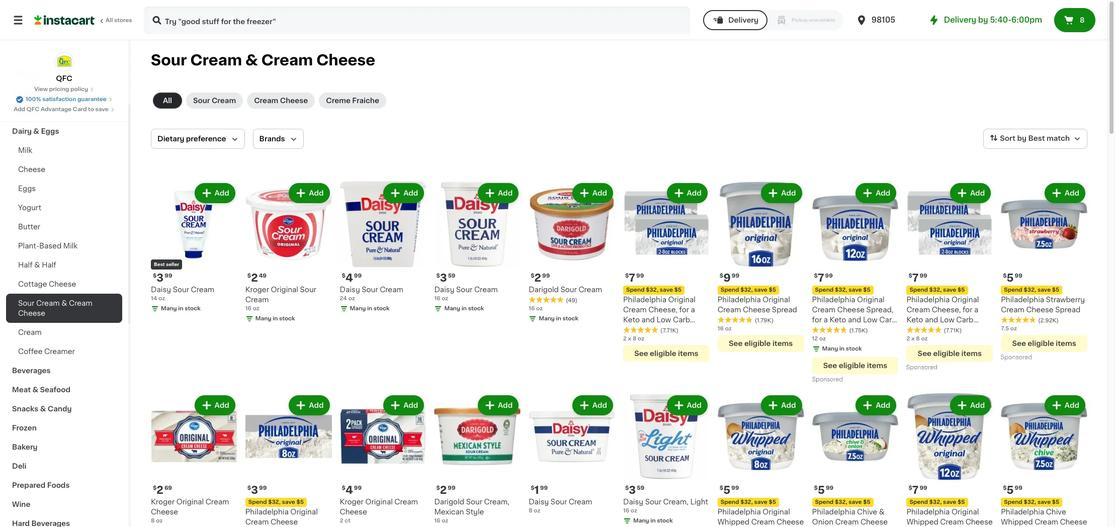 Task type: vqa. For each thing, say whether or not it's contained in the screenshot.
$ 19 88
no



Task type: locate. For each thing, give the bounding box(es) containing it.
in down daisy sour cream 14 oz
[[178, 306, 183, 311]]

2 philadelphia original whipped cream chees from the left
[[907, 508, 993, 527]]

$ 3 99 for spend $32, save $5
[[247, 485, 267, 495]]

frozen link
[[6, 419, 122, 438]]

2 horizontal spatial sponsored badge image
[[1001, 355, 1032, 361]]

milk right based
[[63, 242, 78, 250]]

69
[[164, 485, 172, 491]]

spread inside philadelphia original cream cheese spread
[[772, 306, 797, 313]]

3 up daisy sour cream 16 oz
[[440, 273, 447, 283]]

cream inside kroger original cream cheese 2 ct
[[395, 498, 418, 505]]

add button
[[195, 184, 234, 202], [290, 184, 329, 202], [384, 184, 423, 202], [479, 184, 518, 202], [573, 184, 612, 202], [668, 184, 707, 202], [762, 184, 801, 202], [857, 184, 896, 202], [951, 184, 990, 202], [1046, 184, 1085, 202], [195, 396, 234, 414], [290, 396, 329, 414], [384, 396, 423, 414], [479, 396, 518, 414], [573, 396, 612, 414], [668, 396, 707, 414], [762, 396, 801, 414], [857, 396, 896, 414], [951, 396, 990, 414], [1046, 396, 1085, 414]]

2 4 from the top
[[346, 485, 353, 495]]

1 horizontal spatial $ 3 59
[[625, 485, 645, 495]]

in
[[178, 306, 183, 311], [367, 306, 372, 311], [462, 306, 467, 311], [273, 316, 278, 321], [556, 316, 561, 321], [840, 346, 845, 352], [651, 518, 656, 524]]

1 vertical spatial qfc
[[27, 107, 39, 112]]

$ 3 59 for daisy sour cream, light
[[625, 485, 645, 495]]

98105
[[872, 16, 896, 24]]

darigold sour cream
[[529, 286, 602, 293]]

1 horizontal spatial sponsored badge image
[[907, 365, 937, 371]]

stock down kroger original sour cream 16 oz
[[279, 316, 295, 321]]

original inside philadelphia original cream cheese spread
[[763, 296, 790, 303]]

0 vertical spatial milk
[[18, 147, 32, 154]]

daisy
[[151, 286, 171, 293], [340, 286, 360, 293], [434, 286, 455, 293], [623, 498, 644, 505], [529, 498, 549, 505]]

0 vertical spatial all
[[106, 18, 113, 23]]

many in stock down the (49)
[[539, 316, 579, 321]]

1 horizontal spatial darigold
[[529, 286, 559, 293]]

eggs up yogurt
[[18, 185, 36, 192]]

lists link
[[6, 28, 122, 48]]

3 down best seller
[[157, 273, 164, 283]]

&
[[245, 53, 258, 67], [33, 128, 39, 135], [34, 262, 40, 269], [61, 300, 67, 307], [32, 386, 38, 393], [40, 405, 46, 413], [879, 508, 885, 515]]

view
[[34, 87, 48, 92]]

2 x 8 oz
[[623, 336, 645, 342], [907, 336, 928, 342]]

seafood
[[40, 386, 70, 393]]

$32, inside product group
[[741, 287, 753, 293]]

1 whipped from the left
[[718, 518, 750, 526]]

by
[[978, 16, 988, 24], [1017, 135, 1027, 142]]

philadelphia chive whipped cream chees
[[1001, 508, 1088, 527]]

0 horizontal spatial sour cream & cream cheese
[[18, 300, 92, 317]]

16 oz inside product group
[[718, 326, 732, 331]]

2 lifestyle from the left
[[812, 326, 843, 333]]

all up dietary on the top left of page
[[163, 97, 172, 104]]

in down kroger original sour cream 16 oz
[[273, 316, 278, 321]]

all left 'stores'
[[106, 18, 113, 23]]

1 spread from the left
[[772, 306, 797, 313]]

3 up daisy sour cream, light 16 oz
[[629, 485, 636, 495]]

delivery button
[[703, 10, 768, 30]]

0 horizontal spatial kroger
[[151, 498, 175, 505]]

delivery for delivery by 5:40-6:00pm
[[944, 16, 977, 24]]

many in stock down 'daisy sour cream 24 oz'
[[350, 306, 390, 311]]

meat & seafood link
[[6, 380, 122, 399]]

1 $ 4 99 from the top
[[342, 273, 362, 283]]

59 up daisy sour cream, light 16 oz
[[637, 485, 645, 491]]

half down plant-based milk
[[42, 262, 56, 269]]

half down plant-
[[18, 262, 33, 269]]

chive inside philadelphia chive whipped cream chees
[[1046, 508, 1066, 515]]

whipped
[[718, 518, 750, 526], [907, 518, 939, 526], [1001, 518, 1033, 526]]

sour inside daisy sour cream 16 oz
[[456, 286, 473, 293]]

daisy inside 'daisy sour cream 24 oz'
[[340, 286, 360, 293]]

sour inside sour cream & cream cheese
[[18, 300, 34, 307]]

in down daisy sour cream, light 16 oz
[[651, 518, 656, 524]]

1 horizontal spatial best
[[1029, 135, 1045, 142]]

$ 4 99 up ct
[[342, 485, 362, 495]]

bakery
[[12, 444, 38, 451]]

chive inside philadelphia chive & onion cream chees
[[857, 508, 877, 515]]

0 vertical spatial darigold
[[529, 286, 559, 293]]

1 horizontal spatial milk
[[63, 242, 78, 250]]

eligible inside product group
[[745, 340, 771, 347]]

daisy for 16
[[434, 286, 455, 293]]

1 vertical spatial 16 oz
[[718, 326, 732, 331]]

sour inside daisy sour cream, light 16 oz
[[645, 498, 662, 505]]

$ inside "$ 2 69"
[[153, 485, 157, 491]]

2 philadelphia original cream cheese, for a keto and low carb lifestyle from the left
[[907, 296, 979, 333]]

delivery for delivery
[[728, 17, 759, 24]]

$ 3 59
[[436, 273, 456, 283], [625, 485, 645, 495]]

see eligible items inside product group
[[729, 340, 793, 347]]

many in stock for cream
[[255, 316, 295, 321]]

$ 3 59 for daisy sour cream
[[436, 273, 456, 283]]

2 horizontal spatial kroger
[[340, 498, 364, 505]]

99 inside $ 9 99
[[732, 273, 740, 279]]

0 horizontal spatial qfc
[[27, 107, 39, 112]]

8 inside daisy sour cream 8 oz
[[529, 508, 533, 513]]

best left "match"
[[1029, 135, 1045, 142]]

cheese inside 'cottage cheese' link
[[49, 281, 76, 288]]

1 carb from the left
[[673, 316, 690, 323]]

0 horizontal spatial by
[[978, 16, 988, 24]]

cream,
[[484, 498, 510, 505], [663, 498, 689, 505]]

1 horizontal spatial x
[[912, 336, 915, 342]]

philadelphia original cream cheese spread
[[718, 296, 797, 313]]

instacart logo image
[[34, 14, 95, 26]]

darigold for darigold sour cream, mexican style 16 oz
[[434, 498, 464, 505]]

many in stock down kroger original sour cream 16 oz
[[255, 316, 295, 321]]

1 horizontal spatial keto
[[830, 316, 846, 323]]

dairy & eggs
[[12, 128, 59, 135]]

daisy inside daisy sour cream 8 oz
[[529, 498, 549, 505]]

oz inside daisy sour cream 16 oz
[[442, 296, 448, 301]]

8 inside kroger original cream cheese 8 oz
[[151, 518, 155, 524]]

1 (7.71k) from the left
[[661, 328, 679, 333]]

keto inside philadelphia original cream cheese spread, for a keto and low carb lifestyle
[[830, 316, 846, 323]]

philadelphia original cream cheese spread, for a keto and low carb lifestyle
[[812, 296, 897, 333]]

7.5
[[1001, 326, 1009, 331]]

philadelphia strawberry cream cheese spread
[[1001, 296, 1085, 313]]

$ 2 99 for darigold sour cream
[[531, 273, 550, 283]]

1 vertical spatial sponsored badge image
[[907, 365, 937, 371]]

by for sort
[[1017, 135, 1027, 142]]

for inside philadelphia original cream cheese spread, for a keto and low carb lifestyle
[[812, 316, 822, 323]]

best for best seller
[[154, 262, 165, 267]]

0 horizontal spatial half
[[18, 262, 33, 269]]

cottage cheese link
[[6, 275, 122, 294]]

2 horizontal spatial and
[[925, 316, 938, 323]]

many down daisy sour cream 14 oz
[[161, 306, 177, 311]]

sour cream & cream cheese up "cream cheese"
[[151, 53, 375, 67]]

1 half from the left
[[18, 262, 33, 269]]

best for best match
[[1029, 135, 1045, 142]]

original
[[271, 286, 298, 293], [668, 296, 696, 303], [763, 296, 790, 303], [857, 296, 885, 303], [952, 296, 979, 303], [176, 498, 204, 505], [365, 498, 393, 505], [290, 508, 318, 515], [763, 508, 790, 515], [952, 508, 979, 515]]

stock down daisy sour cream, light 16 oz
[[657, 518, 673, 524]]

1 4 from the top
[[346, 273, 353, 283]]

delivery inside button
[[728, 17, 759, 24]]

original inside philadelphia original cream cheese spread, for a keto and low carb lifestyle
[[857, 296, 885, 303]]

2 vertical spatial sponsored badge image
[[812, 377, 843, 383]]

3 keto from the left
[[907, 316, 923, 323]]

3 for 16
[[440, 273, 447, 283]]

2 $ 4 99 from the top
[[342, 485, 362, 495]]

$ 7 99
[[625, 273, 644, 283], [814, 273, 833, 283], [909, 273, 928, 283], [909, 485, 928, 495]]

for
[[679, 306, 689, 313], [963, 306, 973, 313], [812, 316, 822, 323]]

eggs down advantage
[[41, 128, 59, 135]]

16 oz for spend $32, save $5
[[718, 326, 732, 331]]

cream inside daisy sour cream 8 oz
[[569, 498, 592, 505]]

product group containing 9
[[718, 181, 804, 352]]

1 horizontal spatial qfc
[[56, 75, 72, 82]]

1 horizontal spatial cheese,
[[932, 306, 961, 313]]

style
[[466, 508, 484, 515]]

99
[[165, 273, 172, 279], [354, 273, 362, 279], [636, 273, 644, 279], [732, 273, 740, 279], [825, 273, 833, 279], [920, 273, 928, 279], [542, 273, 550, 279], [1015, 273, 1023, 279], [259, 485, 267, 491], [354, 485, 362, 491], [448, 485, 456, 491], [732, 485, 739, 491], [826, 485, 834, 491], [920, 485, 928, 491], [540, 485, 548, 491], [1015, 485, 1023, 491]]

3
[[157, 273, 164, 283], [440, 273, 447, 283], [251, 485, 258, 495], [629, 485, 636, 495]]

1 vertical spatial $ 3 59
[[625, 485, 645, 495]]

0 horizontal spatial delivery
[[728, 17, 759, 24]]

3 and from the left
[[925, 316, 938, 323]]

see eligible items button
[[718, 335, 804, 352], [1001, 335, 1088, 352], [623, 345, 710, 362], [907, 345, 993, 362], [812, 357, 899, 374]]

3 lifestyle from the left
[[907, 326, 937, 333]]

product group
[[151, 181, 237, 315], [245, 181, 332, 325], [340, 181, 426, 315], [434, 181, 521, 315], [529, 181, 615, 325], [623, 181, 710, 362], [718, 181, 804, 352], [812, 181, 899, 385], [907, 181, 993, 373], [1001, 181, 1088, 363], [151, 393, 237, 527], [245, 393, 332, 527], [340, 393, 426, 527], [434, 393, 521, 525], [529, 393, 615, 515], [623, 393, 710, 527], [718, 393, 804, 527], [812, 393, 899, 527], [907, 393, 993, 527], [1001, 393, 1088, 527]]

1 horizontal spatial whipped
[[907, 518, 939, 526]]

cream inside philadelphia original cream cheese spread, for a keto and low carb lifestyle
[[812, 306, 836, 313]]

stock for cream
[[279, 316, 295, 321]]

many in stock for 14
[[161, 306, 201, 311]]

kroger inside kroger original cream cheese 8 oz
[[151, 498, 175, 505]]

0 horizontal spatial 16 oz
[[529, 306, 543, 311]]

1 horizontal spatial lifestyle
[[812, 326, 843, 333]]

stock
[[185, 306, 201, 311], [374, 306, 390, 311], [468, 306, 484, 311], [279, 316, 295, 321], [563, 316, 579, 321], [846, 346, 862, 352], [657, 518, 673, 524]]

stock down daisy sour cream 14 oz
[[185, 306, 201, 311]]

$ 2 99 up mexican
[[436, 485, 456, 495]]

$ 3 59 up daisy sour cream, light 16 oz
[[625, 485, 645, 495]]

product group containing 1
[[529, 393, 615, 515]]

2 keto from the left
[[830, 316, 846, 323]]

2
[[251, 273, 258, 283], [535, 273, 541, 283], [623, 336, 627, 342], [907, 336, 910, 342], [157, 485, 163, 495], [440, 485, 447, 495], [340, 518, 343, 524]]

plant-based milk
[[18, 242, 78, 250]]

2 low from the left
[[863, 316, 878, 323]]

$ 3 99 for daisy sour cream
[[153, 273, 172, 283]]

creamer
[[44, 348, 75, 355]]

0 vertical spatial sponsored badge image
[[1001, 355, 1032, 361]]

5 for philadelphia chive & onion cream chees
[[818, 485, 825, 495]]

1 horizontal spatial low
[[863, 316, 878, 323]]

cream, inside daisy sour cream, light 16 oz
[[663, 498, 689, 505]]

$ 4 99
[[342, 273, 362, 283], [342, 485, 362, 495]]

kroger up ct
[[340, 498, 364, 505]]

half
[[18, 262, 33, 269], [42, 262, 56, 269]]

1 low from the left
[[657, 316, 671, 323]]

3 whipped from the left
[[1001, 518, 1033, 526]]

1 horizontal spatial (7.71k)
[[944, 328, 962, 333]]

cream
[[190, 53, 242, 67], [261, 53, 313, 67], [212, 97, 236, 104], [254, 97, 278, 104], [191, 286, 214, 293], [380, 286, 403, 293], [474, 286, 498, 293], [579, 286, 602, 293], [245, 296, 269, 303], [36, 300, 60, 307], [69, 300, 92, 307], [623, 306, 647, 313], [718, 306, 741, 313], [812, 306, 836, 313], [907, 306, 930, 313], [1001, 306, 1025, 313], [18, 329, 42, 336], [206, 498, 229, 505], [395, 498, 418, 505], [569, 498, 592, 505], [245, 518, 269, 526], [752, 518, 775, 526], [835, 518, 859, 526], [940, 518, 964, 526], [1035, 518, 1058, 526]]

$ 5 99 for philadelphia original whipped cream chees
[[720, 485, 739, 495]]

oz inside darigold sour cream, mexican style 16 oz
[[442, 518, 448, 524]]

seller
[[166, 262, 179, 267]]

cheese
[[316, 53, 375, 67], [280, 97, 308, 104], [18, 166, 45, 173], [49, 281, 76, 288], [743, 306, 770, 313], [838, 306, 865, 313], [1027, 306, 1054, 313], [18, 310, 45, 317], [151, 508, 178, 515], [340, 508, 367, 515], [271, 518, 298, 526]]

many down daisy sour cream 16 oz
[[444, 306, 460, 311]]

wine link
[[6, 495, 122, 514]]

stock down daisy sour cream 16 oz
[[468, 306, 484, 311]]

1 horizontal spatial all
[[163, 97, 172, 104]]

59 up daisy sour cream 16 oz
[[448, 273, 456, 279]]

sponsored badge image for philadelphia original cream cheese spread, for a keto and low carb lifestyle
[[812, 377, 843, 383]]

milk down dairy
[[18, 147, 32, 154]]

1 horizontal spatial by
[[1017, 135, 1027, 142]]

by left 5:40-
[[978, 16, 988, 24]]

thanksgiving link
[[6, 84, 122, 103]]

4 up ct
[[346, 485, 353, 495]]

all for all stores
[[106, 18, 113, 23]]

cream inside kroger original cream cheese 8 oz
[[206, 498, 229, 505]]

1 horizontal spatial sour cream & cream cheese
[[151, 53, 375, 67]]

1 vertical spatial 59
[[637, 485, 645, 491]]

by inside field
[[1017, 135, 1027, 142]]

16 inside darigold sour cream, mexican style 16 oz
[[434, 518, 440, 524]]

1 vertical spatial 4
[[346, 485, 353, 495]]

0 horizontal spatial philadelphia original whipped cream chees
[[718, 508, 804, 527]]

many in stock down daisy sour cream, light 16 oz
[[633, 518, 673, 524]]

0 horizontal spatial sponsored badge image
[[812, 377, 843, 383]]

0 horizontal spatial all
[[106, 18, 113, 23]]

2 and from the left
[[848, 316, 862, 323]]

1 vertical spatial best
[[154, 262, 165, 267]]

oz inside daisy sour cream, light 16 oz
[[631, 508, 637, 513]]

0 horizontal spatial $ 2 99
[[436, 485, 456, 495]]

cream cheese
[[254, 97, 308, 104]]

3 low from the left
[[940, 316, 955, 323]]

1 horizontal spatial carb
[[880, 316, 897, 323]]

daisy inside daisy sour cream, light 16 oz
[[623, 498, 644, 505]]

1 horizontal spatial philadelphia original whipped cream chees
[[907, 508, 993, 527]]

1 vertical spatial $ 3 99
[[247, 485, 267, 495]]

2 horizontal spatial a
[[975, 306, 979, 313]]

0 horizontal spatial x
[[628, 336, 631, 342]]

3 carb from the left
[[957, 316, 974, 323]]

0 horizontal spatial philadelphia original cream cheese, for a keto and low carb lifestyle
[[623, 296, 696, 333]]

milk
[[18, 147, 32, 154], [63, 242, 78, 250]]

0 vertical spatial 4
[[346, 273, 353, 283]]

oz inside kroger original cream cheese 8 oz
[[156, 518, 163, 524]]

see
[[729, 340, 743, 347], [1012, 340, 1026, 347], [635, 350, 648, 357], [918, 350, 932, 357], [823, 362, 837, 369]]

daisy inside daisy sour cream 14 oz
[[151, 286, 171, 293]]

0 vertical spatial best
[[1029, 135, 1045, 142]]

cheese,
[[649, 306, 678, 313], [932, 306, 961, 313]]

daisy sour cream 16 oz
[[434, 286, 498, 301]]

0 horizontal spatial milk
[[18, 147, 32, 154]]

0 horizontal spatial chive
[[857, 508, 877, 515]]

spread up (1.79k)
[[772, 306, 797, 313]]

0 horizontal spatial whipped
[[718, 518, 750, 526]]

8
[[1080, 17, 1085, 24], [633, 336, 637, 342], [916, 336, 920, 342], [529, 508, 533, 513], [151, 518, 155, 524]]

best left seller
[[154, 262, 165, 267]]

1 horizontal spatial eggs
[[41, 128, 59, 135]]

philadelphia inside philadelphia chive whipped cream chees
[[1001, 508, 1044, 515]]

all stores link
[[34, 6, 133, 34]]

sour inside kroger original sour cream 16 oz
[[300, 286, 316, 293]]

$ 5 99
[[1003, 273, 1023, 283], [720, 485, 739, 495], [814, 485, 834, 495], [1003, 485, 1023, 495]]

$ 3 99 up philadelphia original cream cheese
[[247, 485, 267, 495]]

daisy inside daisy sour cream 16 oz
[[434, 286, 455, 293]]

2 horizontal spatial for
[[963, 306, 973, 313]]

daisy for 14
[[151, 286, 171, 293]]

stock for 24
[[374, 306, 390, 311]]

lifestyle inside philadelphia original cream cheese spread, for a keto and low carb lifestyle
[[812, 326, 843, 333]]

cheese inside kroger original cream cheese 8 oz
[[151, 508, 178, 515]]

in for light
[[651, 518, 656, 524]]

many down kroger original sour cream 16 oz
[[255, 316, 271, 321]]

best inside best match sort by field
[[1029, 135, 1045, 142]]

produce
[[12, 109, 43, 116]]

0 horizontal spatial $ 3 99
[[153, 273, 172, 283]]

darigold inside darigold sour cream, mexican style 16 oz
[[434, 498, 464, 505]]

2 horizontal spatial low
[[940, 316, 955, 323]]

1 horizontal spatial a
[[824, 316, 828, 323]]

5 for philadelphia chive whipped cream chees
[[1007, 485, 1014, 495]]

16 inside product group
[[718, 326, 724, 331]]

many for cream
[[255, 316, 271, 321]]

0 vertical spatial $ 3 99
[[153, 273, 172, 283]]

0 horizontal spatial carb
[[673, 316, 690, 323]]

sponsored badge image
[[1001, 355, 1032, 361], [907, 365, 937, 371], [812, 377, 843, 383]]

many in stock down daisy sour cream 16 oz
[[444, 306, 484, 311]]

$ 3 59 up daisy sour cream 16 oz
[[436, 273, 456, 283]]

0 vertical spatial 59
[[448, 273, 456, 279]]

1 horizontal spatial $ 2 99
[[531, 273, 550, 283]]

meat & seafood
[[12, 386, 70, 393]]

0 vertical spatial by
[[978, 16, 988, 24]]

16 inside kroger original sour cream 16 oz
[[245, 306, 252, 311]]

in down philadelphia original cream cheese spread, for a keto and low carb lifestyle
[[840, 346, 845, 352]]

1 horizontal spatial half
[[42, 262, 56, 269]]

1 vertical spatial eggs
[[18, 185, 36, 192]]

0 horizontal spatial keto
[[623, 316, 640, 323]]

cheese inside kroger original cream cheese 2 ct
[[340, 508, 367, 515]]

in down 'daisy sour cream 24 oz'
[[367, 306, 372, 311]]

100% satisfaction guarantee button
[[16, 94, 113, 104]]

1 vertical spatial all
[[163, 97, 172, 104]]

yogurt link
[[6, 198, 122, 217]]

1 philadelphia original whipped cream chees from the left
[[718, 508, 804, 527]]

spread inside philadelphia strawberry cream cheese spread
[[1056, 306, 1081, 313]]

service type group
[[703, 10, 844, 30]]

0 horizontal spatial low
[[657, 316, 671, 323]]

sort
[[1000, 135, 1016, 142]]

1 vertical spatial $ 2 99
[[436, 485, 456, 495]]

qfc down the 100%
[[27, 107, 39, 112]]

save inside product group
[[754, 287, 768, 293]]

1 horizontal spatial chive
[[1046, 508, 1066, 515]]

1 horizontal spatial $ 3 99
[[247, 485, 267, 495]]

oz
[[158, 296, 165, 301], [348, 296, 355, 301], [442, 296, 448, 301], [253, 306, 259, 311], [536, 306, 543, 311], [725, 326, 732, 331], [1011, 326, 1017, 331], [638, 336, 645, 342], [820, 336, 826, 342], [921, 336, 928, 342], [631, 508, 637, 513], [534, 508, 541, 513], [156, 518, 163, 524], [442, 518, 448, 524]]

3 up philadelphia original cream cheese
[[251, 485, 258, 495]]

by right the sort
[[1017, 135, 1027, 142]]

0 horizontal spatial (7.71k)
[[661, 328, 679, 333]]

stock down 'daisy sour cream 24 oz'
[[374, 306, 390, 311]]

2 whipped from the left
[[907, 518, 939, 526]]

100%
[[26, 97, 41, 102]]

many down daisy sour cream, light 16 oz
[[633, 518, 649, 524]]

daisy for 24
[[340, 286, 360, 293]]

0 vertical spatial $ 2 99
[[531, 273, 550, 283]]

many
[[161, 306, 177, 311], [350, 306, 366, 311], [444, 306, 460, 311], [255, 316, 271, 321], [539, 316, 555, 321], [822, 346, 838, 352], [633, 518, 649, 524]]

$ 5 99 for philadelphia strawberry cream cheese spread
[[1003, 273, 1023, 283]]

stock down (1.75k) at the right
[[846, 346, 862, 352]]

many in stock down daisy sour cream 14 oz
[[161, 306, 201, 311]]

1 horizontal spatial kroger
[[245, 286, 269, 293]]

1 vertical spatial darigold
[[434, 498, 464, 505]]

(1.79k)
[[755, 318, 774, 323]]

in down darigold sour cream
[[556, 316, 561, 321]]

in down daisy sour cream 16 oz
[[462, 306, 467, 311]]

many down 'daisy sour cream 24 oz'
[[350, 306, 366, 311]]

2 cream, from the left
[[663, 498, 689, 505]]

sour cream & cream cheese down cottage cheese
[[18, 300, 92, 317]]

8 inside button
[[1080, 17, 1085, 24]]

0 horizontal spatial lifestyle
[[623, 326, 654, 333]]

satisfaction
[[42, 97, 76, 102]]

all link
[[153, 93, 182, 109]]

0 horizontal spatial cream,
[[484, 498, 510, 505]]

0 vertical spatial $ 4 99
[[342, 273, 362, 283]]

prepared
[[12, 482, 45, 489]]

1 vertical spatial by
[[1017, 135, 1027, 142]]

0 horizontal spatial for
[[679, 306, 689, 313]]

1 horizontal spatial philadelphia original cream cheese, for a keto and low carb lifestyle
[[907, 296, 979, 333]]

produce link
[[6, 103, 122, 122]]

0 horizontal spatial and
[[642, 316, 655, 323]]

0 vertical spatial eggs
[[41, 128, 59, 135]]

eggs inside "link"
[[18, 185, 36, 192]]

$ 4 99 up the 24
[[342, 273, 362, 283]]

1 horizontal spatial delivery
[[944, 16, 977, 24]]

qfc up "view pricing policy" link
[[56, 75, 72, 82]]

stock for 14
[[185, 306, 201, 311]]

$ 4 99 for daisy sour cream
[[342, 273, 362, 283]]

original inside kroger original cream cheese 2 ct
[[365, 498, 393, 505]]

2 spread from the left
[[1056, 306, 1081, 313]]

1 keto from the left
[[623, 316, 640, 323]]

many down darigold sour cream
[[539, 316, 555, 321]]

$ 3 99 down best seller
[[153, 273, 172, 283]]

0 horizontal spatial $ 3 59
[[436, 273, 456, 283]]

match
[[1047, 135, 1070, 142]]

0 horizontal spatial 2 x 8 oz
[[623, 336, 645, 342]]

1 vertical spatial sour cream & cream cheese
[[18, 300, 92, 317]]

16 oz down darigold sour cream
[[529, 306, 543, 311]]

all
[[106, 18, 113, 23], [163, 97, 172, 104]]

kroger for 4
[[340, 498, 364, 505]]

0 horizontal spatial 59
[[448, 273, 456, 279]]

best match
[[1029, 135, 1070, 142]]

kroger down $ 2 49
[[245, 286, 269, 293]]

stock for 16
[[468, 306, 484, 311]]

many for 16
[[444, 306, 460, 311]]

1 vertical spatial milk
[[63, 242, 78, 250]]

4 up the 24
[[346, 273, 353, 283]]

daisy for 8
[[529, 498, 549, 505]]

daisy sour cream, light 16 oz
[[623, 498, 708, 513]]

2 (7.71k) from the left
[[944, 328, 962, 333]]

2 x from the left
[[912, 336, 915, 342]]

1 horizontal spatial 2 x 8 oz
[[907, 336, 928, 342]]

1 horizontal spatial spread
[[1056, 306, 1081, 313]]

advantage
[[41, 107, 72, 112]]

100% satisfaction guarantee
[[26, 97, 107, 102]]

cream, for light
[[663, 498, 689, 505]]

carb inside philadelphia original cream cheese spread, for a keto and low carb lifestyle
[[880, 316, 897, 323]]

cream, inside darigold sour cream, mexican style 16 oz
[[484, 498, 510, 505]]

spread down strawberry
[[1056, 306, 1081, 313]]

0 vertical spatial qfc
[[56, 75, 72, 82]]

0 horizontal spatial eggs
[[18, 185, 36, 192]]

$ inside $ 2 49
[[247, 273, 251, 279]]

creme fraiche link
[[319, 93, 386, 109]]

$ 2 99 up darigold sour cream
[[531, 273, 550, 283]]

None search field
[[144, 6, 690, 34]]

and
[[642, 316, 655, 323], [848, 316, 862, 323], [925, 316, 938, 323]]

philadelphia original cream cheese
[[245, 508, 318, 526]]

prepared foods
[[12, 482, 70, 489]]

daisy for light
[[623, 498, 644, 505]]

0 horizontal spatial spread
[[772, 306, 797, 313]]

creme
[[326, 97, 351, 104]]

2 carb from the left
[[880, 316, 897, 323]]

snacks
[[12, 405, 38, 413]]

daisy sour cream 14 oz
[[151, 286, 214, 301]]

policy
[[70, 87, 88, 92]]

many down 12 oz
[[822, 346, 838, 352]]

1 cream, from the left
[[484, 498, 510, 505]]

16 oz down philadelphia original cream cheese spread
[[718, 326, 732, 331]]

1 vertical spatial $ 4 99
[[342, 485, 362, 495]]

1 chive from the left
[[857, 508, 877, 515]]

2 chive from the left
[[1046, 508, 1066, 515]]

2 horizontal spatial lifestyle
[[907, 326, 937, 333]]

0 horizontal spatial cheese,
[[649, 306, 678, 313]]

cream link
[[6, 323, 122, 342]]

2 horizontal spatial whipped
[[1001, 518, 1033, 526]]

dairy
[[12, 128, 32, 135]]

kroger down "$ 2 69"
[[151, 498, 175, 505]]



Task type: describe. For each thing, give the bounding box(es) containing it.
guarantee
[[77, 97, 107, 102]]

prepared foods link
[[6, 476, 122, 495]]

$ 5 99 for philadelphia chive & onion cream chees
[[814, 485, 834, 495]]

ct
[[345, 518, 351, 524]]

cream, for mexican
[[484, 498, 510, 505]]

cream inside kroger original sour cream 16 oz
[[245, 296, 269, 303]]

$ 5 99 for philadelphia chive whipped cream chees
[[1003, 485, 1023, 495]]

all for all
[[163, 97, 172, 104]]

many for 24
[[350, 306, 366, 311]]

cream inside philadelphia original cream cheese
[[245, 518, 269, 526]]

16 inside daisy sour cream 16 oz
[[434, 296, 440, 301]]

kroger for 2
[[151, 498, 175, 505]]

in for 16
[[462, 306, 467, 311]]

spread for 9
[[772, 306, 797, 313]]

in for 14
[[178, 306, 183, 311]]

$ 2 49
[[247, 273, 267, 283]]

a inside philadelphia original cream cheese spread, for a keto and low carb lifestyle
[[824, 316, 828, 323]]

cream inside daisy sour cream 14 oz
[[191, 286, 214, 293]]

stock down the (49)
[[563, 316, 579, 321]]

to
[[88, 107, 94, 112]]

$ 2 99 for darigold sour cream, mexican style
[[436, 485, 456, 495]]

bakery link
[[6, 438, 122, 457]]

$ 9 99
[[720, 273, 740, 283]]

sort by
[[1000, 135, 1027, 142]]

1 philadelphia original cream cheese, for a keto and low carb lifestyle from the left
[[623, 296, 696, 333]]

cream inside philadelphia strawberry cream cheese spread
[[1001, 306, 1025, 313]]

$ 2 69
[[153, 485, 172, 495]]

0 vertical spatial sour cream & cream cheese
[[151, 53, 375, 67]]

cheese inside sour cream & cream cheese
[[18, 310, 45, 317]]

99 inside $ 1 99
[[540, 485, 548, 491]]

light
[[690, 498, 708, 505]]

59 for daisy sour cream, light
[[637, 485, 645, 491]]

sponsored badge image for philadelphia original cream cheese, for a keto and low carb lifestyle
[[907, 365, 937, 371]]

sponsored badge image for philadelphia strawberry cream cheese spread
[[1001, 355, 1032, 361]]

pricing
[[49, 87, 69, 92]]

sour inside daisy sour cream 8 oz
[[551, 498, 567, 505]]

and inside philadelphia original cream cheese spread, for a keto and low carb lifestyle
[[848, 316, 862, 323]]

original inside philadelphia original cream cheese
[[290, 508, 318, 515]]

card
[[73, 107, 87, 112]]

see inside product group
[[729, 340, 743, 347]]

qfc link
[[55, 52, 74, 84]]

dietary preference button
[[151, 129, 245, 149]]

& inside philadelphia chive & onion cream chees
[[879, 508, 885, 515]]

oz inside daisy sour cream 14 oz
[[158, 296, 165, 301]]

$ inside $ 9 99
[[720, 273, 724, 279]]

plant-
[[18, 242, 39, 250]]

Search field
[[145, 7, 689, 33]]

onion
[[812, 518, 834, 526]]

cheese inside philadelphia original cream cheese spread
[[743, 306, 770, 313]]

philadelphia original whipped cream chees for 7
[[907, 508, 993, 527]]

Best match Sort by field
[[984, 129, 1088, 149]]

beverages
[[12, 367, 51, 374]]

chive for whipped
[[1046, 508, 1066, 515]]

spend inside product group
[[721, 287, 739, 293]]

many in stock down (1.75k) at the right
[[822, 346, 862, 352]]

cottage cheese
[[18, 281, 76, 288]]

7.5 oz
[[1001, 326, 1017, 331]]

yogurt
[[18, 204, 41, 211]]

low inside philadelphia original cream cheese spread, for a keto and low carb lifestyle
[[863, 316, 878, 323]]

philadelphia inside philadelphia original cream cheese
[[245, 508, 289, 515]]

add qfc advantage card to save link
[[14, 106, 115, 114]]

24
[[340, 296, 347, 301]]

deli
[[12, 463, 26, 470]]

save inside add qfc advantage card to save link
[[95, 107, 109, 112]]

& inside sour cream & cream cheese
[[61, 300, 67, 307]]

beverages link
[[6, 361, 122, 380]]

cheese inside philadelphia original cream cheese spread, for a keto and low carb lifestyle
[[838, 306, 865, 313]]

cheese inside philadelphia strawberry cream cheese spread
[[1027, 306, 1054, 313]]

chive for &
[[857, 508, 877, 515]]

based
[[39, 242, 62, 250]]

mexican
[[434, 508, 464, 515]]

cottage
[[18, 281, 47, 288]]

butter
[[18, 223, 40, 230]]

original inside kroger original cream cheese 8 oz
[[176, 498, 204, 505]]

foods
[[47, 482, 70, 489]]

in for 24
[[367, 306, 372, 311]]

8 button
[[1054, 8, 1096, 32]]

qfc logo image
[[55, 52, 74, 71]]

darigold for darigold sour cream
[[529, 286, 559, 293]]

4 for daisy sour cream
[[346, 273, 353, 283]]

cream inside philadelphia chive whipped cream chees
[[1035, 518, 1058, 526]]

cheese inside cream cheese link
[[280, 97, 308, 104]]

kroger original cream cheese 8 oz
[[151, 498, 229, 524]]

14
[[151, 296, 157, 301]]

daisy sour cream 24 oz
[[340, 286, 403, 301]]

lists
[[28, 35, 46, 42]]

98105 button
[[856, 6, 916, 34]]

1 x from the left
[[628, 336, 631, 342]]

many in stock for light
[[633, 518, 673, 524]]

2 inside kroger original cream cheese 2 ct
[[340, 518, 343, 524]]

5 for philadelphia original whipped cream chees
[[724, 485, 731, 495]]

best seller
[[154, 262, 179, 267]]

sour cream
[[193, 97, 236, 104]]

oz inside kroger original sour cream 16 oz
[[253, 306, 259, 311]]

half & half link
[[6, 256, 122, 275]]

many in stock for 16
[[444, 306, 484, 311]]

daisy sour cream 8 oz
[[529, 498, 592, 513]]

many for light
[[633, 518, 649, 524]]

wine
[[12, 501, 30, 508]]

qfc inside qfc link
[[56, 75, 72, 82]]

preference
[[186, 135, 226, 142]]

stock for light
[[657, 518, 673, 524]]

sour cream link
[[186, 93, 243, 109]]

philadelphia inside philadelphia original cream cheese spread
[[718, 296, 761, 303]]

fraiche
[[352, 97, 379, 104]]

sour inside daisy sour cream 14 oz
[[173, 286, 189, 293]]

1 2 x 8 oz from the left
[[623, 336, 645, 342]]

1 and from the left
[[642, 316, 655, 323]]

items inside product group
[[773, 340, 793, 347]]

59 for daisy sour cream
[[448, 273, 456, 279]]

by for delivery
[[978, 16, 988, 24]]

spend $32, save $5 inside product group
[[721, 287, 776, 293]]

strawberry
[[1046, 296, 1085, 303]]

cream inside daisy sour cream 16 oz
[[474, 286, 498, 293]]

qfc inside add qfc advantage card to save link
[[27, 107, 39, 112]]

(49)
[[566, 298, 578, 303]]

creme fraiche
[[326, 97, 379, 104]]

2 2 x 8 oz from the left
[[907, 336, 928, 342]]

whipped inside philadelphia chive whipped cream chees
[[1001, 518, 1033, 526]]

cream inside philadelphia original cream cheese spread
[[718, 306, 741, 313]]

half & half
[[18, 262, 56, 269]]

kroger original sour cream 16 oz
[[245, 286, 316, 311]]

brands
[[259, 135, 285, 142]]

all stores
[[106, 18, 132, 23]]

many for 14
[[161, 306, 177, 311]]

$ inside $ 1 99
[[531, 485, 535, 491]]

deli link
[[6, 457, 122, 476]]

eggs link
[[6, 179, 122, 198]]

1
[[535, 485, 539, 495]]

9
[[724, 273, 731, 283]]

kroger original cream cheese 2 ct
[[340, 498, 418, 524]]

4 for kroger original cream cheese
[[346, 485, 353, 495]]

cheese link
[[6, 160, 122, 179]]

coffee creamer link
[[6, 342, 122, 361]]

dairy & eggs link
[[6, 122, 122, 141]]

1 cheese, from the left
[[649, 306, 678, 313]]

2 half from the left
[[42, 262, 56, 269]]

butter link
[[6, 217, 122, 236]]

12 oz
[[812, 336, 826, 342]]

3 for light
[[629, 485, 636, 495]]

philadelphia original whipped cream chees for 5
[[718, 508, 804, 527]]

0 horizontal spatial a
[[691, 306, 695, 313]]

oz inside daisy sour cream 8 oz
[[534, 508, 541, 513]]

original inside kroger original sour cream 16 oz
[[271, 286, 298, 293]]

brands button
[[253, 129, 304, 149]]

darigold sour cream, mexican style 16 oz
[[434, 498, 510, 524]]

sour inside 'daisy sour cream 24 oz'
[[362, 286, 378, 293]]

(1.75k)
[[850, 328, 868, 333]]

dietary
[[157, 135, 184, 142]]

meat
[[12, 386, 31, 393]]

16 inside daisy sour cream, light 16 oz
[[623, 508, 629, 513]]

2 cheese, from the left
[[932, 306, 961, 313]]

philadelphia inside philadelphia strawberry cream cheese spread
[[1001, 296, 1044, 303]]

$ 4 99 for kroger original cream cheese
[[342, 485, 362, 495]]

coffee creamer
[[18, 348, 75, 355]]

12
[[812, 336, 818, 342]]

many in stock for 24
[[350, 306, 390, 311]]

6:00pm
[[1012, 16, 1042, 24]]

frozen
[[12, 425, 37, 432]]

cream inside 'daisy sour cream 24 oz'
[[380, 286, 403, 293]]

sour inside darigold sour cream, mexican style 16 oz
[[466, 498, 482, 505]]

16 oz for 2
[[529, 306, 543, 311]]

1 lifestyle from the left
[[623, 326, 654, 333]]

oz inside 'daisy sour cream 24 oz'
[[348, 296, 355, 301]]

philadelphia inside philadelphia chive & onion cream chees
[[812, 508, 856, 515]]

snacks & candy
[[12, 405, 72, 413]]

cheese inside philadelphia original cream cheese
[[271, 518, 298, 526]]

recipes link
[[6, 64, 122, 84]]

cream inside philadelphia chive & onion cream chees
[[835, 518, 859, 526]]

5 for philadelphia strawberry cream cheese spread
[[1007, 273, 1014, 283]]

philadelphia inside philadelphia original cream cheese spread, for a keto and low carb lifestyle
[[812, 296, 856, 303]]

3 for 14
[[157, 273, 164, 283]]

in for cream
[[273, 316, 278, 321]]

stores
[[114, 18, 132, 23]]

spread for 5
[[1056, 306, 1081, 313]]

$ 1 99
[[531, 485, 548, 495]]

kroger inside kroger original sour cream 16 oz
[[245, 286, 269, 293]]

philadelphia chive & onion cream chees
[[812, 508, 888, 527]]



